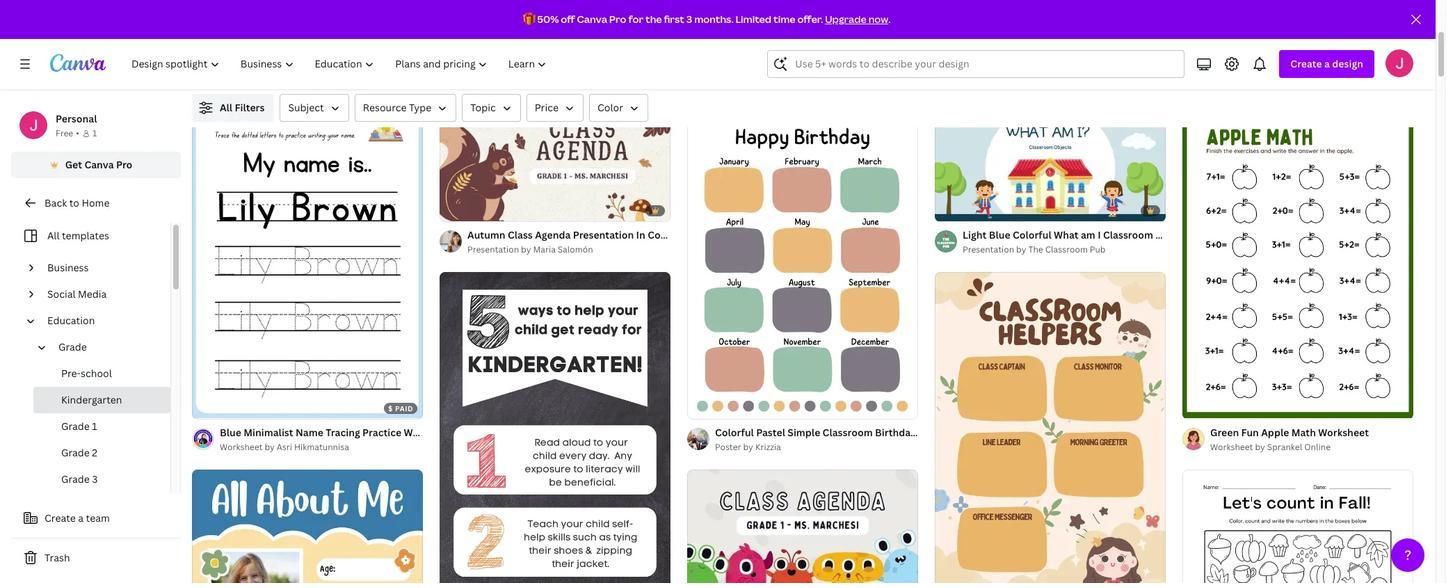 Task type: describe. For each thing, give the bounding box(es) containing it.
quiz
[[1195, 228, 1216, 241]]

🎁
[[523, 13, 536, 26]]

light blue colorful what am i classroom objects quiz presentation image
[[935, 92, 1166, 222]]

agenda
[[535, 228, 571, 241]]

$
[[389, 403, 393, 413]]

templates for all templates
[[62, 229, 109, 242]]

limited
[[736, 13, 772, 26]]

off
[[561, 13, 575, 26]]

colorful inside autumn class agenda presentation in colorful playful style presentation by maria salomón
[[648, 228, 687, 241]]

$ paid
[[389, 403, 414, 413]]

fun
[[1242, 426, 1260, 439]]

•
[[76, 127, 79, 139]]

3,011 templates
[[192, 60, 266, 73]]

blue inside light blue colorful what am i classroom objects quiz presentation presentation by the classroom pub
[[989, 228, 1011, 241]]

months.
[[695, 13, 734, 26]]

poster by krizzia link
[[715, 440, 919, 454]]

pub
[[1090, 244, 1106, 255]]

presentation down autumn
[[468, 244, 519, 255]]

design
[[1333, 57, 1364, 70]]

now
[[869, 13, 889, 26]]

3,011
[[192, 60, 217, 73]]

green fun apple math worksheet image
[[1183, 92, 1414, 419]]

free •
[[56, 127, 79, 139]]

business link
[[42, 255, 162, 281]]

light blue colorful what am i classroom objects quiz presentation presentation by the classroom pub
[[963, 228, 1279, 255]]

grade 1
[[61, 420, 97, 433]]

objects
[[1156, 228, 1193, 241]]

worksheet by sprankel online link
[[1211, 440, 1370, 454]]

simple
[[788, 426, 821, 439]]

0 vertical spatial classroom
[[1104, 228, 1154, 241]]

trash
[[45, 551, 70, 564]]

worksheet down paid
[[404, 426, 455, 439]]

grade button
[[53, 334, 162, 361]]

2
[[92, 446, 97, 459]]

create a team button
[[11, 505, 181, 532]]

blue minimalist name tracing practice worksheet worksheet by asri hikmatunnisa
[[220, 426, 455, 453]]

topic
[[471, 101, 496, 114]]

back to home
[[45, 196, 110, 209]]

pre-school
[[61, 367, 112, 380]]

autumn class agenda presentation in colorful playful style image
[[440, 92, 671, 222]]

get
[[65, 158, 82, 171]]

price
[[535, 101, 559, 114]]

offer.
[[798, 13, 824, 26]]

14
[[468, 205, 477, 215]]

grade 4 link
[[33, 493, 171, 519]]

colorful pastel simple classroom birthday poster image
[[688, 92, 919, 419]]

1 of 14
[[450, 205, 477, 215]]

online
[[1305, 441, 1331, 453]]

i
[[1098, 228, 1101, 241]]

salomón
[[558, 244, 593, 255]]

1 horizontal spatial canva
[[577, 13, 608, 26]]

1 up 2
[[92, 420, 97, 433]]

sprankel
[[1268, 441, 1303, 453]]

by inside colorful pastel simple classroom birthday poster poster by krizzia
[[744, 441, 754, 453]]

practice
[[363, 426, 402, 439]]

.
[[889, 13, 891, 26]]

hikmatunnisa
[[294, 441, 349, 453]]

get canva pro
[[65, 158, 132, 171]]

team
[[86, 512, 110, 525]]

grade 2 link
[[33, 440, 171, 466]]

17
[[964, 205, 971, 215]]

all templates link
[[19, 223, 162, 249]]

create a design
[[1291, 57, 1364, 70]]

topic button
[[462, 94, 521, 122]]

templates for 3,011 templates
[[219, 60, 266, 73]]

time
[[774, 13, 796, 26]]

a for team
[[78, 512, 84, 525]]

upgrade now button
[[826, 13, 889, 26]]

grade for grade 3
[[61, 473, 90, 486]]

4
[[92, 499, 98, 512]]

1 of 17
[[945, 205, 971, 215]]

1 vertical spatial classroom
[[1046, 244, 1088, 255]]

grade 4
[[61, 499, 98, 512]]

1 for 1 of 17
[[945, 205, 949, 215]]

worksheet by asri hikmatunnisa link
[[220, 440, 423, 454]]

price button
[[527, 94, 584, 122]]

class
[[508, 228, 533, 241]]

free
[[56, 127, 73, 139]]

grade for grade 4
[[61, 499, 90, 512]]

color button
[[589, 94, 649, 122]]

to
[[69, 196, 79, 209]]

krizzia
[[756, 441, 781, 453]]

create for create a design
[[1291, 57, 1323, 70]]

by inside light blue colorful what am i classroom objects quiz presentation presentation by the classroom pub
[[1017, 244, 1027, 255]]

paid
[[395, 403, 414, 413]]

blue inside blue minimalist name tracing practice worksheet worksheet by asri hikmatunnisa
[[220, 426, 241, 439]]

grade for grade 2
[[61, 446, 90, 459]]

education link
[[42, 308, 162, 334]]

what
[[1054, 228, 1079, 241]]

worksheet up online
[[1319, 426, 1370, 439]]

coloful bold informative kindergarten infographic image
[[440, 272, 671, 583]]

minimalist
[[244, 426, 293, 439]]

presentation up salomón on the top left of page
[[573, 228, 634, 241]]

all filters button
[[192, 94, 275, 122]]



Task type: vqa. For each thing, say whether or not it's contained in the screenshot.
LIST
no



Task type: locate. For each thing, give the bounding box(es) containing it.
classroom up poster by krizzia link
[[823, 426, 873, 439]]

2 vertical spatial classroom
[[823, 426, 873, 439]]

colorful left pastel
[[715, 426, 754, 439]]

grade inside 'link'
[[61, 446, 90, 459]]

1 horizontal spatial colorful
[[715, 426, 754, 439]]

templates right 3,011
[[219, 60, 266, 73]]

0 vertical spatial 3
[[687, 13, 693, 26]]

subject
[[288, 101, 324, 114]]

create a team
[[45, 512, 110, 525]]

by left the
[[1017, 244, 1027, 255]]

pre-
[[61, 367, 81, 380]]

all left filters
[[220, 101, 233, 114]]

all inside "button"
[[220, 101, 233, 114]]

trash link
[[11, 544, 181, 572]]

templates
[[219, 60, 266, 73], [62, 229, 109, 242]]

colorful right the in
[[648, 228, 687, 241]]

classroom inside colorful pastel simple classroom birthday poster poster by krizzia
[[823, 426, 873, 439]]

first
[[664, 13, 685, 26]]

by left the krizzia at right
[[744, 441, 754, 453]]

0 horizontal spatial create
[[45, 512, 76, 525]]

style
[[725, 228, 749, 241]]

blue
[[989, 228, 1011, 241], [220, 426, 241, 439]]

1 for 1
[[92, 127, 97, 139]]

create inside dropdown button
[[1291, 57, 1323, 70]]

0 vertical spatial templates
[[219, 60, 266, 73]]

autumn class agenda presentation in colorful playful style link
[[468, 228, 749, 243]]

1 vertical spatial a
[[78, 512, 84, 525]]

0 vertical spatial pro
[[610, 13, 627, 26]]

all down back
[[47, 229, 60, 242]]

maria
[[533, 244, 556, 255]]

by inside blue minimalist name tracing practice worksheet worksheet by asri hikmatunnisa
[[265, 441, 275, 453]]

grade 2
[[61, 446, 97, 459]]

canva right off
[[577, 13, 608, 26]]

type
[[409, 101, 432, 114]]

1 vertical spatial blue
[[220, 426, 241, 439]]

poster
[[919, 426, 950, 439], [715, 441, 742, 453]]

3
[[687, 13, 693, 26], [92, 473, 98, 486]]

grade down grade 2
[[61, 473, 90, 486]]

1 vertical spatial 3
[[92, 473, 98, 486]]

1 of from the left
[[456, 205, 466, 215]]

a left team
[[78, 512, 84, 525]]

1 right the •
[[92, 127, 97, 139]]

a inside button
[[78, 512, 84, 525]]

1 horizontal spatial create
[[1291, 57, 1323, 70]]

resource type button
[[355, 94, 457, 122]]

all for all templates
[[47, 229, 60, 242]]

1 vertical spatial canva
[[84, 158, 114, 171]]

1 vertical spatial create
[[45, 512, 76, 525]]

0 horizontal spatial poster
[[715, 441, 742, 453]]

pastel
[[757, 426, 786, 439]]

0 horizontal spatial blue
[[220, 426, 241, 439]]

social media
[[47, 287, 107, 301]]

apple
[[1262, 426, 1290, 439]]

0 vertical spatial poster
[[919, 426, 950, 439]]

grade left 4
[[61, 499, 90, 512]]

0 vertical spatial all
[[220, 101, 233, 114]]

grade 1 link
[[33, 413, 171, 440]]

blue right light
[[989, 228, 1011, 241]]

grade for grade
[[58, 340, 87, 354]]

james peterson image
[[1386, 49, 1414, 77]]

1 horizontal spatial pro
[[610, 13, 627, 26]]

by inside autumn class agenda presentation in colorful playful style presentation by maria salomón
[[521, 244, 531, 255]]

am
[[1081, 228, 1096, 241]]

of for light blue colorful what am i classroom objects quiz presentation
[[951, 205, 962, 215]]

50%
[[538, 13, 559, 26]]

by down class
[[521, 244, 531, 255]]

top level navigation element
[[122, 50, 559, 78]]

0 horizontal spatial canva
[[84, 158, 114, 171]]

colorful inside colorful pastel simple classroom birthday poster poster by krizzia
[[715, 426, 754, 439]]

grade left 2
[[61, 446, 90, 459]]

3 right first
[[687, 13, 693, 26]]

upgrade
[[826, 13, 867, 26]]

colorful inside light blue colorful what am i classroom objects quiz presentation presentation by the classroom pub
[[1013, 228, 1052, 241]]

let's count in fall math worksheet in monochromatic illustrative style image
[[1183, 470, 1414, 583]]

0 horizontal spatial all
[[47, 229, 60, 242]]

templates down back to home
[[62, 229, 109, 242]]

3 inside the grade 3 'link'
[[92, 473, 98, 486]]

2 horizontal spatial colorful
[[1013, 228, 1052, 241]]

grade for grade 1
[[61, 420, 90, 433]]

1 of 14 link
[[440, 92, 671, 222]]

color
[[598, 101, 624, 114]]

🎁 50% off canva pro for the first 3 months. limited time offer. upgrade now .
[[523, 13, 891, 26]]

all
[[220, 101, 233, 114], [47, 229, 60, 242]]

of left 17 at top
[[951, 205, 962, 215]]

create left 4
[[45, 512, 76, 525]]

grade inside 'link'
[[61, 473, 90, 486]]

of
[[456, 205, 466, 215], [951, 205, 962, 215]]

personal
[[56, 112, 97, 125]]

filters
[[235, 101, 265, 114]]

worksheet down green at the right bottom of the page
[[1211, 441, 1254, 453]]

classroom right i on the top right of the page
[[1104, 228, 1154, 241]]

1 horizontal spatial poster
[[919, 426, 950, 439]]

in
[[637, 228, 646, 241]]

autumn
[[468, 228, 506, 241]]

0 vertical spatial create
[[1291, 57, 1323, 70]]

create
[[1291, 57, 1323, 70], [45, 512, 76, 525]]

1
[[92, 127, 97, 139], [450, 205, 454, 215], [945, 205, 949, 215], [92, 420, 97, 433]]

resource
[[363, 101, 407, 114]]

green fun apple math worksheet worksheet by sprankel online
[[1211, 426, 1370, 453]]

grade down education
[[58, 340, 87, 354]]

business
[[47, 261, 89, 274]]

1 horizontal spatial a
[[1325, 57, 1331, 70]]

pro up back to home link
[[116, 158, 132, 171]]

worksheet down minimalist
[[220, 441, 263, 453]]

1 horizontal spatial of
[[951, 205, 962, 215]]

playful
[[689, 228, 722, 241]]

grade
[[58, 340, 87, 354], [61, 420, 90, 433], [61, 446, 90, 459], [61, 473, 90, 486], [61, 499, 90, 512]]

1 horizontal spatial 3
[[687, 13, 693, 26]]

3 up 4
[[92, 473, 98, 486]]

a left 'design'
[[1325, 57, 1331, 70]]

birthday
[[875, 426, 917, 439]]

presentation right quiz
[[1218, 228, 1279, 241]]

asri
[[277, 441, 292, 453]]

home
[[82, 196, 110, 209]]

create for create a team
[[45, 512, 76, 525]]

0 horizontal spatial of
[[456, 205, 466, 215]]

1 vertical spatial pro
[[116, 158, 132, 171]]

1 left 14
[[450, 205, 454, 215]]

Search search field
[[796, 51, 1176, 77]]

classroom
[[1104, 228, 1154, 241], [1046, 244, 1088, 255], [823, 426, 873, 439]]

a
[[1325, 57, 1331, 70], [78, 512, 84, 525]]

1 left 17 at top
[[945, 205, 949, 215]]

1 horizontal spatial all
[[220, 101, 233, 114]]

all for all filters
[[220, 101, 233, 114]]

0 horizontal spatial classroom
[[823, 426, 873, 439]]

pro
[[610, 13, 627, 26], [116, 158, 132, 171]]

0 vertical spatial blue
[[989, 228, 1011, 241]]

1 horizontal spatial blue
[[989, 228, 1011, 241]]

0 horizontal spatial 3
[[92, 473, 98, 486]]

0 vertical spatial canva
[[577, 13, 608, 26]]

1 horizontal spatial templates
[[219, 60, 266, 73]]

by down fun
[[1256, 441, 1266, 453]]

1 horizontal spatial classroom
[[1046, 244, 1088, 255]]

blue minimalist name tracing practice worksheet image
[[192, 92, 423, 419]]

of for autumn class agenda presentation in colorful playful style
[[456, 205, 466, 215]]

canva right get
[[84, 158, 114, 171]]

blue left minimalist
[[220, 426, 241, 439]]

back to home link
[[11, 189, 181, 217]]

light
[[963, 228, 987, 241]]

2 of from the left
[[951, 205, 962, 215]]

pro inside button
[[116, 158, 132, 171]]

presentation by maria salomón link
[[468, 243, 671, 257]]

blue minimalist name tracing practice worksheet link
[[220, 425, 455, 440]]

presentation
[[573, 228, 634, 241], [1218, 228, 1279, 241], [468, 244, 519, 255], [963, 244, 1015, 255]]

green
[[1211, 426, 1240, 439]]

by inside "green fun apple math worksheet worksheet by sprankel online"
[[1256, 441, 1266, 453]]

1 for 1 of 14
[[450, 205, 454, 215]]

yellow fun illustration classroom helpers poster image
[[935, 272, 1166, 583]]

autumn class agenda presentation in colorful playful style presentation by maria salomón
[[468, 228, 749, 255]]

canva inside button
[[84, 158, 114, 171]]

pre-school link
[[33, 361, 171, 387]]

all filters
[[220, 101, 265, 114]]

colorful up the
[[1013, 228, 1052, 241]]

2 horizontal spatial classroom
[[1104, 228, 1154, 241]]

monsters class agenda presentation in colorful playful style image
[[688, 469, 919, 583]]

colorful pastel simple classroom birthday poster link
[[715, 425, 950, 440]]

kindergarten
[[61, 393, 122, 406]]

0 horizontal spatial templates
[[62, 229, 109, 242]]

grade up grade 2
[[61, 420, 90, 433]]

None search field
[[768, 50, 1185, 78]]

pro left the for
[[610, 13, 627, 26]]

poster left the krizzia at right
[[715, 441, 742, 453]]

a inside dropdown button
[[1325, 57, 1331, 70]]

create left 'design'
[[1291, 57, 1323, 70]]

0 horizontal spatial a
[[78, 512, 84, 525]]

classroom down what
[[1046, 244, 1088, 255]]

presentation down light
[[963, 244, 1015, 255]]

0 horizontal spatial pro
[[116, 158, 132, 171]]

by
[[521, 244, 531, 255], [1017, 244, 1027, 255], [265, 441, 275, 453], [744, 441, 754, 453], [1256, 441, 1266, 453]]

math
[[1292, 426, 1317, 439]]

1 vertical spatial templates
[[62, 229, 109, 242]]

colorful pastel simple classroom birthday poster poster by krizzia
[[715, 426, 950, 453]]

all about me worksheet image
[[192, 470, 423, 583]]

green fun apple math worksheet link
[[1211, 425, 1370, 440]]

0 vertical spatial a
[[1325, 57, 1331, 70]]

canva
[[577, 13, 608, 26], [84, 158, 114, 171]]

1 vertical spatial all
[[47, 229, 60, 242]]

1 vertical spatial poster
[[715, 441, 742, 453]]

education
[[47, 314, 95, 327]]

by down minimalist
[[265, 441, 275, 453]]

of left 14
[[456, 205, 466, 215]]

social
[[47, 287, 76, 301]]

grade inside button
[[58, 340, 87, 354]]

a for design
[[1325, 57, 1331, 70]]

create inside button
[[45, 512, 76, 525]]

poster right the birthday
[[919, 426, 950, 439]]

light blue colorful what am i classroom objects quiz presentation link
[[963, 228, 1279, 243]]

the
[[646, 13, 662, 26]]

0 horizontal spatial colorful
[[648, 228, 687, 241]]

resource type
[[363, 101, 432, 114]]

worksheet
[[404, 426, 455, 439], [1319, 426, 1370, 439], [220, 441, 263, 453], [1211, 441, 1254, 453]]

grade 3 link
[[33, 466, 171, 493]]



